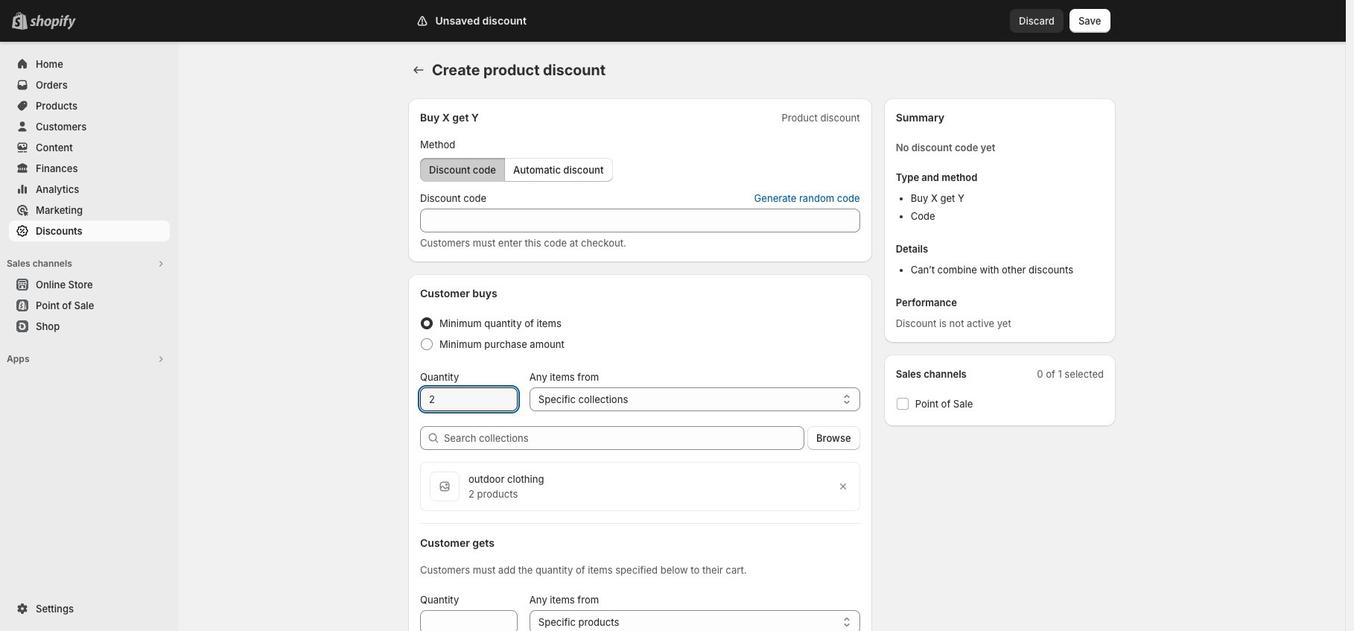 Task type: locate. For each thing, give the bounding box(es) containing it.
None text field
[[420, 387, 518, 411]]

Search collections text field
[[444, 426, 805, 450]]

None text field
[[420, 209, 860, 232], [420, 610, 518, 631], [420, 209, 860, 232], [420, 610, 518, 631]]

shopify image
[[30, 15, 76, 30]]



Task type: vqa. For each thing, say whether or not it's contained in the screenshot.
Next IMAGE
no



